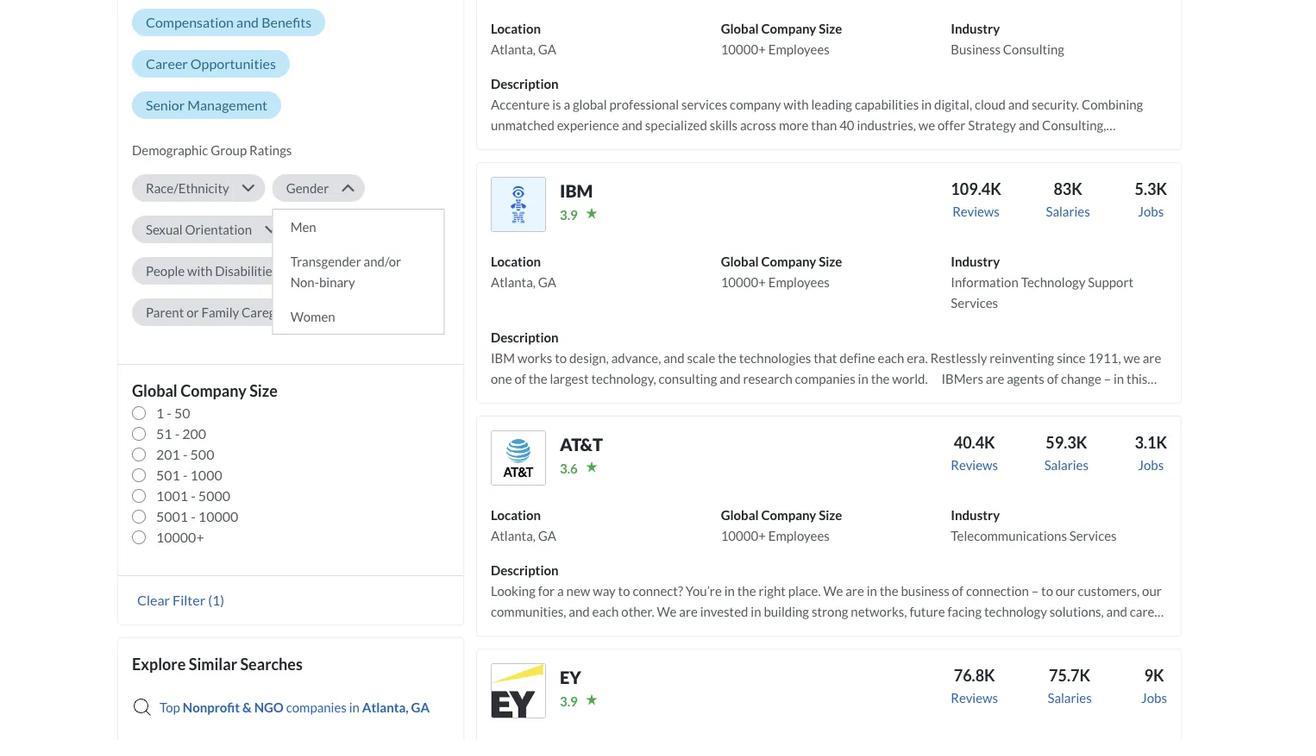 Task type: describe. For each thing, give the bounding box(es) containing it.
global company size 10000+ employees for ibm
[[721, 254, 843, 290]]

industry business consulting
[[951, 21, 1065, 57]]

compensation and benefits button
[[132, 9, 326, 36]]

jobs for at&t
[[1138, 457, 1164, 473]]

family
[[201, 305, 239, 320]]

industry for ibm
[[951, 254, 1000, 269]]

1 employees from the top
[[769, 41, 830, 57]]

201 - 500
[[156, 446, 214, 463]]

services inside industry telecommunications services
[[1070, 528, 1117, 544]]

ey
[[560, 667, 582, 688]]

5001
[[156, 508, 188, 525]]

501 - 1000
[[156, 467, 222, 484]]

opportunities
[[191, 55, 276, 72]]

in
[[349, 700, 360, 715]]

ngo
[[254, 700, 284, 715]]

- for 51
[[175, 425, 180, 442]]

management
[[188, 97, 268, 113]]

similar
[[189, 655, 237, 674]]

or
[[187, 305, 199, 320]]

senior management
[[146, 97, 268, 113]]

description for at&t
[[491, 563, 559, 578]]

and/or
[[364, 254, 401, 269]]

500
[[190, 446, 214, 463]]

3.1k jobs
[[1135, 433, 1168, 473]]

parent or family caregiver
[[146, 305, 298, 320]]

59.3k salaries
[[1045, 433, 1089, 473]]

1 location atlanta, ga from the top
[[491, 21, 557, 57]]

5001 - 10000
[[156, 508, 238, 525]]

binary
[[319, 274, 355, 290]]

200
[[182, 425, 206, 442]]

jobs for ibm
[[1138, 204, 1164, 219]]

201
[[156, 446, 180, 463]]

76.8k
[[954, 666, 996, 685]]

sexual orientation
[[146, 222, 252, 237]]

5000
[[198, 487, 230, 504]]

1000
[[190, 467, 222, 484]]

industry for at&t
[[951, 507, 1000, 523]]

people
[[146, 263, 185, 279]]

reviews for ey
[[951, 690, 998, 706]]

40.4k reviews
[[951, 433, 998, 473]]

transgender
[[291, 254, 361, 269]]

clear filter (1)
[[137, 592, 224, 609]]

109.4k
[[951, 179, 1002, 198]]

description for ibm
[[491, 330, 559, 345]]

&
[[243, 700, 252, 715]]

109.4k reviews
[[951, 179, 1002, 219]]

race/ethnicity
[[146, 180, 229, 196]]

women
[[291, 309, 335, 324]]

ibm
[[560, 180, 593, 201]]

gender
[[286, 180, 329, 196]]

reviews for ibm
[[953, 204, 1000, 219]]

demographic group ratings
[[132, 142, 292, 158]]

location atlanta, ga for at&t
[[491, 507, 557, 544]]

59.3k
[[1046, 433, 1088, 452]]

senior
[[146, 97, 185, 113]]

transgender and/or non-binary
[[291, 254, 401, 290]]

employees for ibm
[[769, 274, 830, 290]]

men
[[291, 219, 316, 235]]

1 global company size 10000+ employees from the top
[[721, 21, 843, 57]]

demographic
[[132, 142, 208, 158]]

and
[[237, 14, 259, 31]]

business
[[951, 41, 1001, 57]]

senior management button
[[132, 91, 281, 119]]

employees for at&t
[[769, 528, 830, 544]]

technology
[[1021, 274, 1086, 290]]

40.4k
[[954, 433, 996, 452]]

83k
[[1054, 179, 1083, 198]]

75.7k
[[1049, 666, 1091, 685]]

explore
[[132, 655, 186, 674]]

9k jobs
[[1142, 666, 1168, 706]]

10000
[[198, 508, 238, 525]]

telecommunications
[[951, 528, 1067, 544]]

location for ibm
[[491, 254, 541, 269]]

explore similar searches
[[132, 655, 303, 674]]

3.9 for ey
[[560, 694, 578, 709]]

compensation and benefits
[[146, 14, 312, 31]]

filter
[[173, 592, 206, 609]]

sexual
[[146, 222, 183, 237]]

with
[[187, 263, 213, 279]]

industry information technology support services
[[951, 254, 1134, 311]]

salaries for ibm
[[1046, 204, 1091, 219]]



Task type: vqa. For each thing, say whether or not it's contained in the screenshot.
MONTH
no



Task type: locate. For each thing, give the bounding box(es) containing it.
disabilities
[[215, 263, 278, 279]]

- right 501
[[183, 467, 188, 484]]

salaries down 83k
[[1046, 204, 1091, 219]]

1 - 50
[[156, 405, 190, 421]]

- down 1001 - 5000
[[191, 508, 196, 525]]

reviews inside 109.4k reviews
[[953, 204, 1000, 219]]

jobs down 9k
[[1142, 690, 1168, 706]]

services down information
[[951, 295, 999, 311]]

salaries
[[1046, 204, 1091, 219], [1045, 457, 1089, 473], [1048, 690, 1092, 706]]

1 vertical spatial salaries
[[1045, 457, 1089, 473]]

0 vertical spatial employees
[[769, 41, 830, 57]]

reviews for at&t
[[951, 457, 998, 473]]

76.8k reviews
[[951, 666, 998, 706]]

1 vertical spatial services
[[1070, 528, 1117, 544]]

jobs inside 3.1k jobs
[[1138, 457, 1164, 473]]

-
[[167, 405, 172, 421], [175, 425, 180, 442], [183, 446, 188, 463], [183, 467, 188, 484], [191, 487, 196, 504], [191, 508, 196, 525]]

consulting
[[1003, 41, 1065, 57]]

3.9 down ey
[[560, 694, 578, 709]]

3 employees from the top
[[769, 528, 830, 544]]

jobs down 5.3k
[[1138, 204, 1164, 219]]

companies
[[286, 700, 347, 715]]

caregiver
[[242, 305, 298, 320]]

2 3.9 from the top
[[560, 694, 578, 709]]

2 description from the top
[[491, 330, 559, 345]]

1 vertical spatial jobs
[[1138, 457, 1164, 473]]

2 employees from the top
[[769, 274, 830, 290]]

benefits
[[262, 14, 312, 31]]

0 horizontal spatial services
[[951, 295, 999, 311]]

career
[[146, 55, 188, 72]]

501
[[156, 467, 180, 484]]

searches
[[240, 655, 303, 674]]

location for at&t
[[491, 507, 541, 523]]

employees
[[769, 41, 830, 57], [769, 274, 830, 290], [769, 528, 830, 544]]

2 vertical spatial description
[[491, 563, 559, 578]]

orientation
[[185, 222, 252, 237]]

size
[[819, 21, 843, 36], [819, 254, 843, 269], [250, 381, 278, 400], [819, 507, 843, 523]]

global company size
[[132, 381, 278, 400]]

2 location from the top
[[491, 254, 541, 269]]

3 location atlanta, ga from the top
[[491, 507, 557, 544]]

industry inside industry information technology support services
[[951, 254, 1000, 269]]

jobs inside '5.3k jobs'
[[1138, 204, 1164, 219]]

reviews down the 76.8k
[[951, 690, 998, 706]]

- for 201
[[183, 446, 188, 463]]

- right 1001
[[191, 487, 196, 504]]

1 vertical spatial reviews
[[951, 457, 998, 473]]

top
[[160, 700, 180, 715]]

3.6
[[560, 461, 578, 476]]

jobs
[[1138, 204, 1164, 219], [1138, 457, 1164, 473], [1142, 690, 1168, 706]]

1001
[[156, 487, 188, 504]]

5.3k
[[1135, 179, 1168, 198]]

1 location from the top
[[491, 21, 541, 36]]

information
[[951, 274, 1019, 290]]

1
[[156, 405, 164, 421]]

reviews down 40.4k
[[951, 457, 998, 473]]

industry up telecommunications
[[951, 507, 1000, 523]]

- for 5001
[[191, 508, 196, 525]]

3.9 down "ibm"
[[560, 207, 578, 223]]

0 vertical spatial industry
[[951, 21, 1000, 36]]

50
[[174, 405, 190, 421]]

3 description from the top
[[491, 563, 559, 578]]

10000+
[[721, 41, 766, 57], [721, 274, 766, 290], [721, 528, 766, 544], [156, 529, 204, 546]]

services right telecommunications
[[1070, 528, 1117, 544]]

career opportunities button
[[132, 50, 290, 78]]

career opportunities
[[146, 55, 276, 72]]

3.9 for ibm
[[560, 207, 578, 223]]

people with disabilities
[[146, 263, 278, 279]]

salaries down 75.7k
[[1048, 690, 1092, 706]]

jobs for ey
[[1142, 690, 1168, 706]]

global company size 10000+ employees
[[721, 21, 843, 57], [721, 254, 843, 290], [721, 507, 843, 544]]

ratings
[[249, 142, 292, 158]]

description
[[491, 76, 559, 91], [491, 330, 559, 345], [491, 563, 559, 578]]

0 vertical spatial global company size 10000+ employees
[[721, 21, 843, 57]]

global
[[721, 21, 759, 36], [721, 254, 759, 269], [132, 381, 178, 400], [721, 507, 759, 523]]

support
[[1088, 274, 1134, 290]]

9k
[[1145, 666, 1165, 685]]

location
[[491, 21, 541, 36], [491, 254, 541, 269], [491, 507, 541, 523]]

3.9
[[560, 207, 578, 223], [560, 694, 578, 709]]

0 vertical spatial services
[[951, 295, 999, 311]]

0 vertical spatial description
[[491, 76, 559, 91]]

1 vertical spatial global company size 10000+ employees
[[721, 254, 843, 290]]

ey image
[[491, 664, 546, 719]]

salaries down 59.3k
[[1045, 457, 1089, 473]]

ga
[[538, 41, 557, 57], [538, 274, 557, 290], [538, 528, 557, 544], [411, 700, 430, 715]]

location atlanta, ga
[[491, 21, 557, 57], [491, 254, 557, 290], [491, 507, 557, 544]]

1 vertical spatial location
[[491, 254, 541, 269]]

1 horizontal spatial services
[[1070, 528, 1117, 544]]

salaries for ey
[[1048, 690, 1092, 706]]

1001 - 5000
[[156, 487, 230, 504]]

1 vertical spatial industry
[[951, 254, 1000, 269]]

3 location from the top
[[491, 507, 541, 523]]

- for 501
[[183, 467, 188, 484]]

reviews down 109.4k
[[953, 204, 1000, 219]]

industry inside industry business consulting
[[951, 21, 1000, 36]]

compensation
[[146, 14, 234, 31]]

services inside industry information technology support services
[[951, 295, 999, 311]]

1 description from the top
[[491, 76, 559, 91]]

jobs down 3.1k
[[1138, 457, 1164, 473]]

83k salaries
[[1046, 179, 1091, 219]]

industry inside industry telecommunications services
[[951, 507, 1000, 523]]

parent
[[146, 305, 184, 320]]

location atlanta, ga for ibm
[[491, 254, 557, 290]]

2 vertical spatial jobs
[[1142, 690, 1168, 706]]

1 vertical spatial employees
[[769, 274, 830, 290]]

- right 51
[[175, 425, 180, 442]]

ibm image
[[491, 177, 546, 232]]

nonprofit
[[183, 700, 240, 715]]

51 - 200
[[156, 425, 206, 442]]

3 industry from the top
[[951, 507, 1000, 523]]

0 vertical spatial jobs
[[1138, 204, 1164, 219]]

2 industry from the top
[[951, 254, 1000, 269]]

1 vertical spatial 3.9
[[560, 694, 578, 709]]

51
[[156, 425, 172, 442]]

1 3.9 from the top
[[560, 207, 578, 223]]

clear filter (1) button
[[132, 591, 230, 610]]

3 global company size 10000+ employees from the top
[[721, 507, 843, 544]]

0 vertical spatial reviews
[[953, 204, 1000, 219]]

2 vertical spatial industry
[[951, 507, 1000, 523]]

non-
[[291, 274, 319, 290]]

services
[[951, 295, 999, 311], [1070, 528, 1117, 544]]

0 vertical spatial location
[[491, 21, 541, 36]]

2 global company size 10000+ employees from the top
[[721, 254, 843, 290]]

reviews
[[953, 204, 1000, 219], [951, 457, 998, 473], [951, 690, 998, 706]]

- right 201
[[183, 446, 188, 463]]

(1)
[[208, 592, 224, 609]]

5.3k jobs
[[1135, 179, 1168, 219]]

2 vertical spatial location atlanta, ga
[[491, 507, 557, 544]]

2 vertical spatial reviews
[[951, 690, 998, 706]]

at&t image
[[491, 431, 546, 486]]

top nonprofit & ngo companies in atlanta, ga
[[160, 700, 430, 715]]

industry telecommunications services
[[951, 507, 1117, 544]]

clear
[[137, 592, 170, 609]]

2 location atlanta, ga from the top
[[491, 254, 557, 290]]

at&t
[[560, 434, 603, 455]]

global company size 10000+ employees for at&t
[[721, 507, 843, 544]]

1 vertical spatial description
[[491, 330, 559, 345]]

industry up 'business'
[[951, 21, 1000, 36]]

industry up information
[[951, 254, 1000, 269]]

- for 1001
[[191, 487, 196, 504]]

0 vertical spatial 3.9
[[560, 207, 578, 223]]

group
[[211, 142, 247, 158]]

0 vertical spatial location atlanta, ga
[[491, 21, 557, 57]]

1 industry from the top
[[951, 21, 1000, 36]]

2 vertical spatial global company size 10000+ employees
[[721, 507, 843, 544]]

2 vertical spatial salaries
[[1048, 690, 1092, 706]]

salaries for at&t
[[1045, 457, 1089, 473]]

75.7k salaries
[[1048, 666, 1092, 706]]

0 vertical spatial salaries
[[1046, 204, 1091, 219]]

2 vertical spatial location
[[491, 507, 541, 523]]

1 vertical spatial location atlanta, ga
[[491, 254, 557, 290]]

company
[[762, 21, 817, 36], [762, 254, 817, 269], [180, 381, 247, 400], [762, 507, 817, 523]]

- right 1
[[167, 405, 172, 421]]

- for 1
[[167, 405, 172, 421]]

3.1k
[[1135, 433, 1168, 452]]

2 vertical spatial employees
[[769, 528, 830, 544]]



